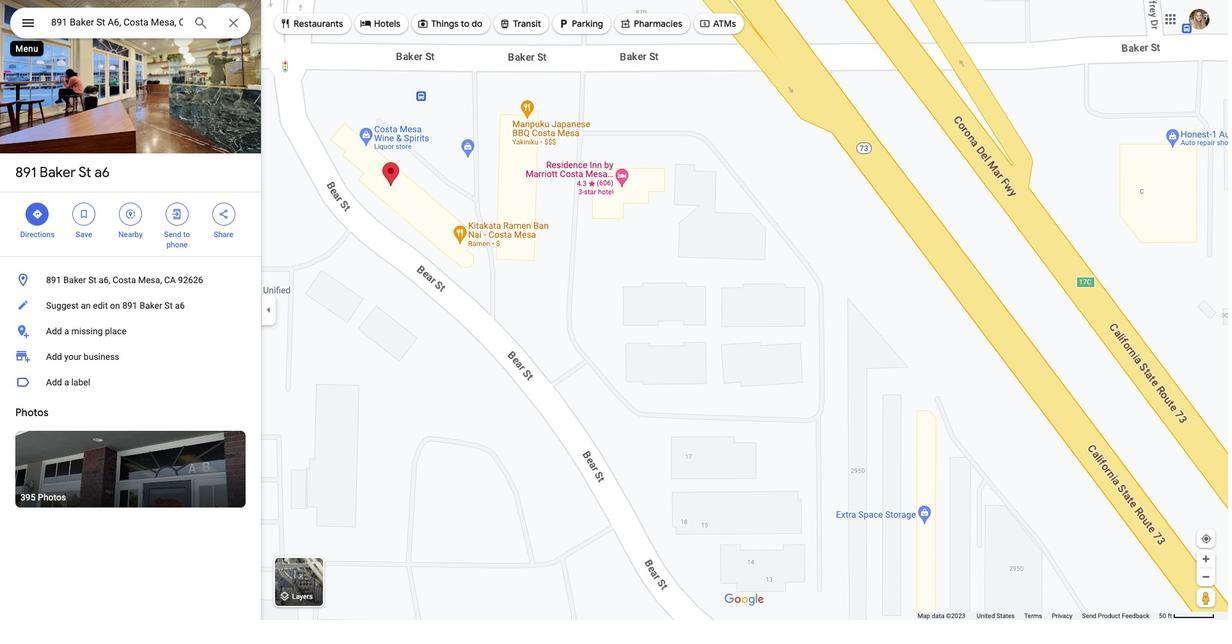 Task type: locate. For each thing, give the bounding box(es) containing it.
map
[[918, 613, 931, 620]]

0 vertical spatial a
[[64, 326, 69, 337]]

baker inside "button"
[[140, 301, 162, 311]]

0 vertical spatial st
[[79, 164, 91, 182]]

mesa,
[[138, 275, 162, 285]]

891 right 'on'
[[122, 301, 137, 311]]

send for send product feedback
[[1082, 613, 1097, 620]]

baker down mesa,
[[140, 301, 162, 311]]

891 up suggest
[[46, 275, 61, 285]]

891 inside "button"
[[122, 301, 137, 311]]

send inside send to phone
[[164, 230, 181, 239]]

restaurants
[[294, 18, 343, 29]]

a6 down ca
[[175, 301, 185, 311]]

an
[[81, 301, 91, 311]]

st down ca
[[164, 301, 173, 311]]

50 ft button
[[1159, 613, 1215, 620]]

1 horizontal spatial send
[[1082, 613, 1097, 620]]

2 vertical spatial st
[[164, 301, 173, 311]]

st inside 'button'
[[88, 275, 97, 285]]

add
[[46, 326, 62, 337], [46, 352, 62, 362], [46, 378, 62, 388]]

add for add your business
[[46, 352, 62, 362]]

2 add from the top
[[46, 352, 62, 362]]

photos
[[15, 407, 48, 420], [38, 493, 66, 503]]

ca
[[164, 275, 176, 285]]

0 horizontal spatial 891
[[15, 164, 36, 182]]

add a label
[[46, 378, 90, 388]]

2 vertical spatial baker
[[140, 301, 162, 311]]

1 vertical spatial baker
[[63, 275, 86, 285]]

send up phone
[[164, 230, 181, 239]]

none field inside 891 baker st a6, costa mesa, ca 92626 field
[[51, 15, 183, 30]]

to up phone
[[183, 230, 190, 239]]

parking
[[572, 18, 603, 29]]

label
[[71, 378, 90, 388]]


[[280, 16, 291, 30]]

baker up ''
[[40, 164, 76, 182]]

suggest an edit on 891 baker st a6
[[46, 301, 185, 311]]


[[558, 16, 570, 30]]

add a missing place button
[[0, 319, 261, 344]]

891 inside 'button'
[[46, 275, 61, 285]]

1 vertical spatial add
[[46, 352, 62, 362]]

395
[[20, 493, 36, 503]]

1 horizontal spatial a6
[[175, 301, 185, 311]]

do
[[472, 18, 483, 29]]

to left do
[[461, 18, 470, 29]]

united states
[[977, 613, 1015, 620]]

1 vertical spatial photos
[[38, 493, 66, 503]]

show your location image
[[1201, 534, 1212, 545]]

1 vertical spatial a
[[64, 378, 69, 388]]

a6,
[[99, 275, 110, 285]]

0 vertical spatial to
[[461, 18, 470, 29]]

50 ft
[[1159, 613, 1173, 620]]

a left the missing
[[64, 326, 69, 337]]

a6 up actions for 891 baker st a6 region
[[94, 164, 110, 182]]

1 vertical spatial send
[[1082, 613, 1097, 620]]

0 vertical spatial send
[[164, 230, 181, 239]]

891 baker st a6, costa mesa, ca 92626 button
[[0, 267, 261, 293]]

a left label
[[64, 378, 69, 388]]

states
[[997, 613, 1015, 620]]

50
[[1159, 613, 1167, 620]]

3 add from the top
[[46, 378, 62, 388]]

a6 inside "button"
[[175, 301, 185, 311]]

add inside button
[[46, 326, 62, 337]]

a
[[64, 326, 69, 337], [64, 378, 69, 388]]

google account: michelle dermenjian  
(michelle.dermenjian@adept.ai) image
[[1189, 9, 1210, 29]]

 restaurants
[[280, 16, 343, 30]]

st for a6
[[79, 164, 91, 182]]

st
[[79, 164, 91, 182], [88, 275, 97, 285], [164, 301, 173, 311]]

a inside button
[[64, 326, 69, 337]]

0 horizontal spatial to
[[183, 230, 190, 239]]

united
[[977, 613, 995, 620]]

baker
[[40, 164, 76, 182], [63, 275, 86, 285], [140, 301, 162, 311]]

transit
[[513, 18, 541, 29]]

©2023
[[946, 613, 966, 620]]

2 a from the top
[[64, 378, 69, 388]]

add down suggest
[[46, 326, 62, 337]]

92626
[[178, 275, 203, 285]]

add inside button
[[46, 378, 62, 388]]

891 up ''
[[15, 164, 36, 182]]

photos right "395"
[[38, 493, 66, 503]]

to inside  things to do
[[461, 18, 470, 29]]

891 baker st a6, costa mesa, ca 92626
[[46, 275, 203, 285]]

photos inside button
[[38, 493, 66, 503]]

a inside button
[[64, 378, 69, 388]]

0 vertical spatial a6
[[94, 164, 110, 182]]

st inside "button"
[[164, 301, 173, 311]]

2 vertical spatial 891
[[122, 301, 137, 311]]

1 a from the top
[[64, 326, 69, 337]]

1 horizontal spatial to
[[461, 18, 470, 29]]

directions
[[20, 230, 55, 239]]

0 vertical spatial 891
[[15, 164, 36, 182]]

baker up an
[[63, 275, 86, 285]]

a6
[[94, 164, 110, 182], [175, 301, 185, 311]]

add left label
[[46, 378, 62, 388]]

show street view coverage image
[[1197, 589, 1216, 608]]

send
[[164, 230, 181, 239], [1082, 613, 1097, 620]]

None field
[[51, 15, 183, 30]]


[[417, 16, 429, 30]]

1 add from the top
[[46, 326, 62, 337]]

footer inside 'google maps' 'element'
[[918, 612, 1159, 621]]

send left product
[[1082, 613, 1097, 620]]

 button
[[10, 8, 46, 41]]

zoom out image
[[1202, 573, 1211, 582]]

google maps element
[[0, 0, 1228, 621]]

891 for 891 baker st a6, costa mesa, ca 92626
[[46, 275, 61, 285]]

on
[[110, 301, 120, 311]]

1 vertical spatial 891
[[46, 275, 61, 285]]

 pharmacies
[[620, 16, 683, 30]]


[[78, 207, 90, 221]]

united states button
[[977, 612, 1015, 621]]

2 horizontal spatial 891
[[122, 301, 137, 311]]


[[499, 16, 511, 30]]

891
[[15, 164, 36, 182], [46, 275, 61, 285], [122, 301, 137, 311]]

1 vertical spatial st
[[88, 275, 97, 285]]

photos down add a label
[[15, 407, 48, 420]]

 things to do
[[417, 16, 483, 30]]

send inside button
[[1082, 613, 1097, 620]]


[[360, 16, 372, 30]]

add your business
[[46, 352, 119, 362]]

add left your on the left
[[46, 352, 62, 362]]

1 vertical spatial to
[[183, 230, 190, 239]]

footer
[[918, 612, 1159, 621]]

baker for a6
[[40, 164, 76, 182]]

atms
[[713, 18, 736, 29]]

0 horizontal spatial send
[[164, 230, 181, 239]]

2 vertical spatial add
[[46, 378, 62, 388]]

business
[[84, 352, 119, 362]]

0 vertical spatial add
[[46, 326, 62, 337]]


[[20, 14, 36, 32]]

0 vertical spatial baker
[[40, 164, 76, 182]]

st left a6,
[[88, 275, 97, 285]]

ft
[[1168, 613, 1173, 620]]

1 vertical spatial a6
[[175, 301, 185, 311]]

baker inside 'button'
[[63, 275, 86, 285]]

footer containing map data ©2023
[[918, 612, 1159, 621]]

1 horizontal spatial 891
[[46, 275, 61, 285]]

 transit
[[499, 16, 541, 30]]

st up 
[[79, 164, 91, 182]]

to
[[461, 18, 470, 29], [183, 230, 190, 239]]



Task type: vqa. For each thing, say whether or not it's contained in the screenshot.


Task type: describe. For each thing, give the bounding box(es) containing it.
share
[[214, 230, 233, 239]]

privacy
[[1052, 613, 1073, 620]]

phone
[[166, 241, 188, 250]]

product
[[1098, 613, 1121, 620]]

send product feedback button
[[1082, 612, 1150, 621]]

costa
[[113, 275, 136, 285]]

395 photos
[[20, 493, 66, 503]]

add a missing place
[[46, 326, 126, 337]]

add for add a missing place
[[46, 326, 62, 337]]

send product feedback
[[1082, 613, 1150, 620]]

privacy button
[[1052, 612, 1073, 621]]

nearby
[[118, 230, 143, 239]]

layers
[[292, 593, 313, 602]]


[[218, 207, 229, 221]]

suggest an edit on 891 baker st a6 button
[[0, 293, 261, 319]]

 atms
[[699, 16, 736, 30]]


[[699, 16, 711, 30]]

terms button
[[1025, 612, 1043, 621]]

 hotels
[[360, 16, 401, 30]]

things
[[431, 18, 459, 29]]

send for send to phone
[[164, 230, 181, 239]]

add for add a label
[[46, 378, 62, 388]]

suggest
[[46, 301, 79, 311]]


[[125, 207, 136, 221]]

891 baker st a6
[[15, 164, 110, 182]]

891 Baker St A6, Costa Mesa, CA 92626 field
[[10, 8, 251, 38]]

a for label
[[64, 378, 69, 388]]

 search field
[[10, 8, 251, 41]]

send to phone
[[164, 230, 190, 250]]

actions for 891 baker st a6 region
[[0, 193, 261, 257]]

0 vertical spatial photos
[[15, 407, 48, 420]]

missing
[[71, 326, 103, 337]]

map data ©2023
[[918, 613, 967, 620]]

hotels
[[374, 18, 401, 29]]


[[32, 207, 43, 221]]


[[620, 16, 631, 30]]

 parking
[[558, 16, 603, 30]]

891 for 891 baker st a6
[[15, 164, 36, 182]]

feedback
[[1122, 613, 1150, 620]]

collapse side panel image
[[262, 303, 276, 317]]

edit
[[93, 301, 108, 311]]

baker for a6,
[[63, 275, 86, 285]]

terms
[[1025, 613, 1043, 620]]

st for a6,
[[88, 275, 97, 285]]

your
[[64, 352, 81, 362]]

0 horizontal spatial a6
[[94, 164, 110, 182]]

place
[[105, 326, 126, 337]]

add a label button
[[0, 370, 261, 395]]

add your business link
[[0, 344, 261, 370]]

data
[[932, 613, 945, 620]]


[[171, 207, 183, 221]]

to inside send to phone
[[183, 230, 190, 239]]

a for missing
[[64, 326, 69, 337]]

pharmacies
[[634, 18, 683, 29]]

zoom in image
[[1202, 555, 1211, 564]]

save
[[76, 230, 92, 239]]

395 photos button
[[15, 431, 246, 508]]

891 baker st a6 main content
[[0, 0, 261, 621]]



